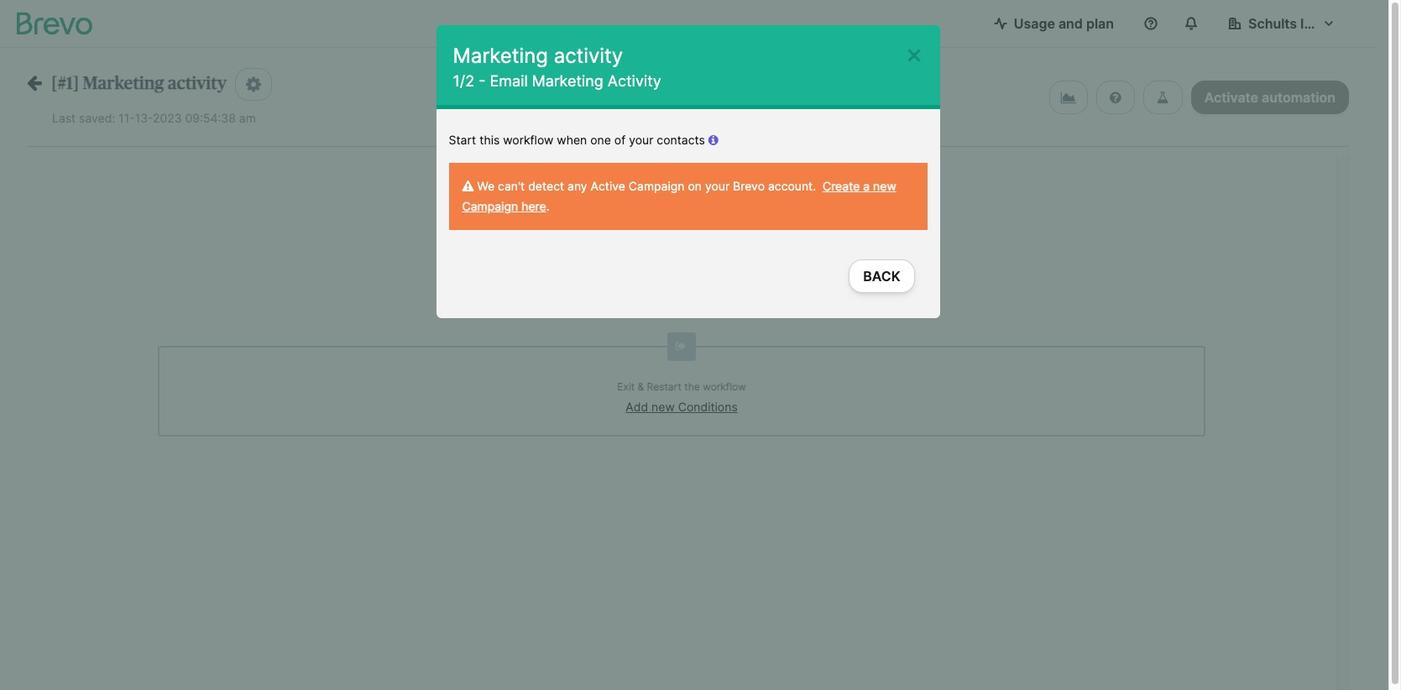Task type: describe. For each thing, give the bounding box(es) containing it.
[#1]
[[51, 75, 79, 92]]

restart
[[647, 380, 682, 393]]

exit
[[618, 380, 635, 393]]

[#1]                             marketing activity
[[51, 75, 227, 92]]

and
[[1059, 15, 1083, 32]]

create
[[823, 179, 860, 193]]

0 vertical spatial add
[[638, 223, 657, 236]]

start
[[449, 133, 476, 147]]

×
[[906, 37, 923, 70]]

new inside exit & restart the workflow add new conditions
[[652, 400, 675, 414]]

activity inside the marketing activity 1/2 - email marketing activity
[[554, 44, 623, 68]]

here
[[522, 199, 547, 213]]

marketing up email
[[453, 44, 548, 68]]

any
[[568, 179, 588, 193]]

info circle image
[[709, 134, 719, 146]]

workflow inside exit & restart the workflow add new conditions
[[703, 380, 746, 393]]

usage and plan
[[1014, 15, 1115, 32]]

cog image
[[246, 76, 261, 93]]

inc
[[1301, 15, 1321, 32]]

activity
[[608, 72, 662, 90]]

last
[[52, 111, 76, 125]]

email
[[490, 72, 528, 90]]

saved:
[[79, 111, 115, 125]]

am
[[239, 111, 256, 125]]

brevo
[[733, 179, 765, 193]]

of
[[615, 133, 626, 147]]

add inside exit & restart the workflow add new conditions
[[626, 400, 649, 414]]

conditions
[[678, 400, 738, 414]]

account.
[[768, 179, 816, 193]]

.
[[547, 199, 550, 213]]

can't
[[498, 179, 525, 193]]

create a new campaign here link
[[462, 179, 897, 213]]

1 vertical spatial your
[[705, 179, 730, 193]]

usage and plan button
[[981, 7, 1128, 40]]

one
[[591, 133, 611, 147]]

× button
[[906, 37, 923, 70]]

arrow left image
[[27, 74, 42, 92]]

-
[[479, 72, 486, 90]]

2023
[[153, 111, 182, 125]]

create a new campaign here
[[462, 179, 897, 213]]

× form
[[436, 25, 940, 318]]

add new conditions link
[[626, 400, 738, 414]]

0 vertical spatial campaign
[[629, 179, 685, 193]]

1/2
[[453, 72, 475, 90]]

question circle image
[[1110, 91, 1122, 104]]

this
[[480, 133, 500, 147]]

we
[[477, 179, 495, 193]]



Task type: locate. For each thing, give the bounding box(es) containing it.
area chart image
[[1061, 91, 1077, 104]]

workflow
[[503, 133, 554, 147], [703, 380, 746, 393]]

start this workflow when one of your contacts
[[449, 133, 709, 147]]

0 vertical spatial your
[[629, 133, 654, 147]]

your
[[629, 133, 654, 147], [705, 179, 730, 193]]

your right on
[[705, 179, 730, 193]]

0 vertical spatial activity
[[554, 44, 623, 68]]

marketing
[[453, 44, 548, 68], [532, 72, 604, 90], [83, 75, 164, 92]]

schults inc
[[1249, 15, 1321, 32]]

0 horizontal spatial new
[[652, 400, 675, 414]]

1 vertical spatial workflow
[[703, 380, 746, 393]]

on
[[688, 179, 702, 193]]

campaign
[[629, 179, 685, 193], [462, 199, 518, 213]]

point
[[702, 223, 726, 236]]

flask image
[[1157, 91, 1170, 104]]

contacts
[[657, 133, 705, 147]]

13-
[[135, 111, 153, 125]]

campaign inside create a new campaign here
[[462, 199, 518, 213]]

0 vertical spatial new
[[874, 179, 897, 193]]

usage
[[1014, 15, 1056, 32]]

add an entry point
[[638, 223, 726, 236]]

add left an
[[638, 223, 657, 236]]

1 horizontal spatial campaign
[[629, 179, 685, 193]]

1 horizontal spatial new
[[874, 179, 897, 193]]

0 horizontal spatial activity
[[168, 75, 227, 92]]

schults inc button
[[1215, 7, 1350, 40]]

1 vertical spatial activity
[[168, 75, 227, 92]]

back
[[864, 268, 901, 285]]

[#1]                             marketing activity link
[[27, 74, 227, 92]]

1 horizontal spatial workflow
[[703, 380, 746, 393]]

0 vertical spatial workflow
[[503, 133, 554, 147]]

1 horizontal spatial activity
[[554, 44, 623, 68]]

new right a
[[874, 179, 897, 193]]

when
[[557, 133, 587, 147]]

1 horizontal spatial your
[[705, 179, 730, 193]]

plan
[[1087, 15, 1115, 32]]

add down the &
[[626, 400, 649, 414]]

detect
[[528, 179, 564, 193]]

new
[[874, 179, 897, 193], [652, 400, 675, 414]]

last saved: 11-13-2023 09:54:38 am
[[52, 111, 256, 125]]

active
[[591, 179, 626, 193]]

a
[[864, 179, 870, 193]]

new down restart
[[652, 400, 675, 414]]

1 vertical spatial add
[[626, 400, 649, 414]]

workflow up "conditions" at the bottom of the page
[[703, 380, 746, 393]]

campaign left on
[[629, 179, 685, 193]]

09:54:38
[[185, 111, 236, 125]]

&
[[638, 380, 644, 393]]

your right of
[[629, 133, 654, 147]]

exit & restart the workflow add new conditions
[[618, 380, 746, 414]]

1 vertical spatial new
[[652, 400, 675, 414]]

0 horizontal spatial your
[[629, 133, 654, 147]]

activity up activity
[[554, 44, 623, 68]]

1 vertical spatial campaign
[[462, 199, 518, 213]]

the
[[685, 380, 700, 393]]

entry
[[674, 223, 699, 236]]

campaign down we
[[462, 199, 518, 213]]

add
[[638, 223, 657, 236], [626, 400, 649, 414]]

marketing up when
[[532, 72, 604, 90]]

we can't detect any active campaign on your brevo account.
[[474, 179, 823, 193]]

an
[[660, 223, 671, 236]]

marketing up '11-'
[[83, 75, 164, 92]]

activity up 09:54:38
[[168, 75, 227, 92]]

workflow inside × form
[[503, 133, 554, 147]]

new inside create a new campaign here
[[874, 179, 897, 193]]

back button
[[849, 260, 915, 293]]

workflow right this
[[503, 133, 554, 147]]

exclamation triangle image
[[462, 181, 474, 192]]

marketing activity 1/2 - email marketing activity
[[453, 44, 662, 90]]

0 horizontal spatial campaign
[[462, 199, 518, 213]]

11-
[[119, 111, 135, 125]]

schults
[[1249, 15, 1298, 32]]

activity
[[554, 44, 623, 68], [168, 75, 227, 92]]

0 horizontal spatial workflow
[[503, 133, 554, 147]]



Task type: vqa. For each thing, say whether or not it's contained in the screenshot.
search icon
no



